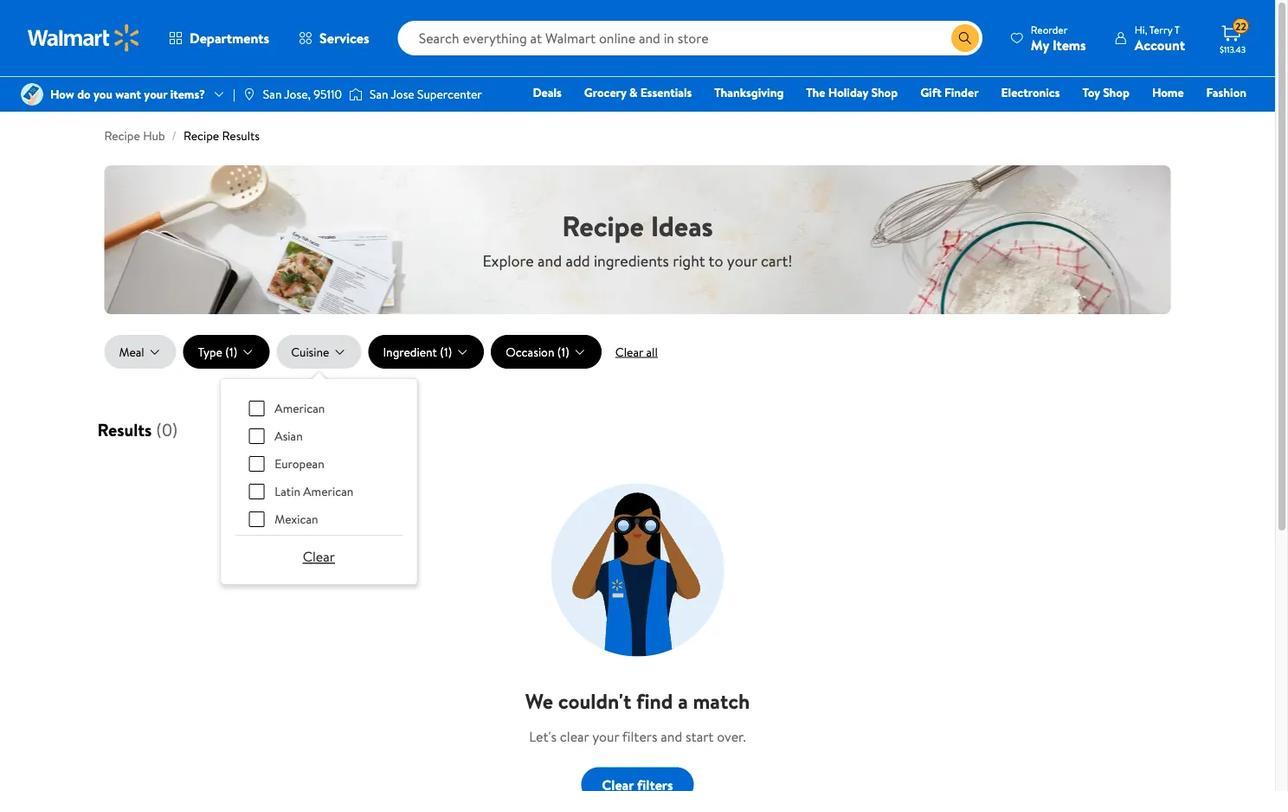 Task type: locate. For each thing, give the bounding box(es) containing it.
0 vertical spatial american
[[275, 400, 325, 417]]

 image
[[242, 87, 256, 101]]

shop
[[871, 84, 898, 101], [1103, 84, 1130, 101]]

the
[[806, 84, 825, 101]]

meal button
[[104, 335, 176, 369]]

$113.43
[[1220, 43, 1246, 55]]

0 horizontal spatial your
[[144, 86, 167, 103]]

the holiday shop
[[806, 84, 898, 101]]

1 horizontal spatial clear
[[615, 343, 643, 360]]

european
[[275, 455, 324, 472]]

Search search field
[[398, 21, 982, 55]]

your right want
[[144, 86, 167, 103]]

2 horizontal spatial recipe
[[562, 206, 644, 245]]

(1) right ingredient
[[440, 343, 452, 360]]

22
[[1235, 19, 1246, 34]]

recipe inside recipe ideas explore and add ingredients right to your cart!
[[562, 206, 644, 245]]

Latin American checkbox
[[249, 484, 264, 499]]

jose,
[[284, 86, 311, 103]]

recipe
[[104, 127, 140, 144], [183, 127, 219, 144], [562, 206, 644, 245]]

fashion registry
[[1047, 84, 1247, 125]]

recipe up add
[[562, 206, 644, 245]]

0 horizontal spatial clear
[[303, 547, 335, 566]]

grocery & essentials
[[584, 84, 692, 101]]

and left start
[[661, 727, 682, 746]]

2 san from the left
[[370, 86, 388, 103]]

0 vertical spatial clear
[[615, 343, 643, 360]]

0 vertical spatial your
[[144, 86, 167, 103]]

0 vertical spatial results
[[222, 127, 260, 144]]

gift
[[920, 84, 941, 101]]

0 horizontal spatial shop
[[871, 84, 898, 101]]

meal
[[119, 343, 144, 360]]

gift finder
[[920, 84, 979, 101]]

your inside recipe ideas explore and add ingredients right to your cart!
[[727, 250, 757, 271]]

clear all button
[[601, 338, 672, 366]]

1 horizontal spatial your
[[592, 727, 619, 746]]

and inside recipe ideas explore and add ingredients right to your cart!
[[538, 250, 562, 271]]

type (1)
[[198, 343, 237, 360]]

1 horizontal spatial  image
[[349, 86, 363, 103]]

2 (1) from the left
[[440, 343, 452, 360]]

ingredients
[[594, 250, 669, 271]]

0 vertical spatial and
[[538, 250, 562, 271]]

0 horizontal spatial recipe
[[104, 127, 140, 144]]

holiday
[[828, 84, 868, 101]]

san jose supercenter
[[370, 86, 482, 103]]

explore
[[483, 250, 534, 271]]

1 horizontal spatial shop
[[1103, 84, 1130, 101]]

san left jose
[[370, 86, 388, 103]]

2 shop from the left
[[1103, 84, 1130, 101]]

and left add
[[538, 250, 562, 271]]

European checkbox
[[249, 456, 264, 472]]

1 vertical spatial clear
[[303, 547, 335, 566]]

results
[[222, 127, 260, 144], [97, 418, 152, 442]]

san jose, 95110
[[263, 86, 342, 103]]

latin american
[[275, 483, 353, 500]]

how do you want your items?
[[50, 86, 205, 103]]

Asian checkbox
[[249, 428, 264, 444]]

san
[[263, 86, 282, 103], [370, 86, 388, 103]]

1 (1) from the left
[[225, 343, 237, 360]]

1 horizontal spatial san
[[370, 86, 388, 103]]

(1) inside dropdown button
[[225, 343, 237, 360]]

no search image
[[551, 484, 724, 657]]

shop right holiday
[[871, 84, 898, 101]]

2 horizontal spatial (1)
[[557, 343, 569, 360]]

0 horizontal spatial san
[[263, 86, 282, 103]]

clear left all
[[615, 343, 643, 360]]

clear inside button
[[303, 547, 335, 566]]

san left jose,
[[263, 86, 282, 103]]

terry
[[1149, 22, 1172, 37]]

&
[[629, 84, 638, 101]]

0 horizontal spatial results
[[97, 418, 152, 442]]

0 horizontal spatial and
[[538, 250, 562, 271]]

recipe for ideas
[[562, 206, 644, 245]]

(1) for type (1)
[[225, 343, 237, 360]]

shop inside the holiday shop link
[[871, 84, 898, 101]]

(1) right "occasion"
[[557, 343, 569, 360]]

(0)
[[156, 418, 178, 442]]

results (0)
[[97, 418, 178, 442]]

and
[[538, 250, 562, 271], [661, 727, 682, 746]]

 image
[[21, 83, 43, 106], [349, 86, 363, 103]]

recipe left "hub"
[[104, 127, 140, 144]]

registry
[[1047, 108, 1091, 125]]

shop right toy
[[1103, 84, 1130, 101]]

 image left how
[[21, 83, 43, 106]]

you
[[94, 86, 112, 103]]

your right to
[[727, 250, 757, 271]]

1 horizontal spatial results
[[222, 127, 260, 144]]

essentials
[[640, 84, 692, 101]]

clear down 'mexican'
[[303, 547, 335, 566]]

 image right 95110
[[349, 86, 363, 103]]

clear inside button
[[615, 343, 643, 360]]

we
[[525, 687, 553, 716]]

results left (0) on the bottom left of the page
[[97, 418, 152, 442]]

(1)
[[225, 343, 237, 360], [440, 343, 452, 360], [557, 343, 569, 360]]

0 horizontal spatial (1)
[[225, 343, 237, 360]]

1 shop from the left
[[871, 84, 898, 101]]

1 vertical spatial your
[[727, 250, 757, 271]]

2 vertical spatial your
[[592, 727, 619, 746]]

deals
[[533, 84, 562, 101]]

3 (1) from the left
[[557, 343, 569, 360]]

departments button
[[154, 17, 284, 59]]

(1) right type
[[225, 343, 237, 360]]

your
[[144, 86, 167, 103], [727, 250, 757, 271], [592, 727, 619, 746]]

ingredient (1)
[[383, 343, 452, 360]]

grocery
[[584, 84, 626, 101]]

cuisine
[[291, 343, 329, 360]]

electronics
[[1001, 84, 1060, 101]]

one debit
[[1114, 108, 1172, 125]]

1 horizontal spatial (1)
[[440, 343, 452, 360]]

the holiday shop link
[[798, 83, 906, 102]]

2 horizontal spatial your
[[727, 250, 757, 271]]

reorder my items
[[1031, 22, 1086, 54]]

we couldn't find a match
[[525, 687, 750, 716]]

american up asian
[[275, 400, 325, 417]]

let's clear your filters and start over.
[[529, 727, 746, 746]]

american down european
[[303, 483, 353, 500]]

registry link
[[1039, 107, 1099, 126]]

t
[[1175, 22, 1180, 37]]

clear for clear all
[[615, 343, 643, 360]]

recipe right /
[[183, 127, 219, 144]]

items?
[[170, 86, 205, 103]]

toy shop
[[1082, 84, 1130, 101]]

clear button
[[282, 539, 356, 574]]

occasion (1) button
[[491, 335, 601, 369]]

your right clear at the bottom of the page
[[592, 727, 619, 746]]

home link
[[1144, 83, 1192, 102]]

grocery & essentials link
[[576, 83, 700, 102]]

1 vertical spatial and
[[661, 727, 682, 746]]

Walmart Site-Wide search field
[[398, 21, 982, 55]]

couldn't
[[558, 687, 631, 716]]

0 horizontal spatial  image
[[21, 83, 43, 106]]

clear for clear
[[303, 547, 335, 566]]

search icon image
[[958, 31, 972, 45]]

account
[[1135, 35, 1185, 54]]

results down |
[[222, 127, 260, 144]]

walmart+
[[1195, 108, 1247, 125]]

thanksgiving link
[[707, 83, 791, 102]]

1 san from the left
[[263, 86, 282, 103]]

ingredient (1) button
[[368, 335, 484, 369]]



Task type: describe. For each thing, give the bounding box(es) containing it.
toy
[[1082, 84, 1100, 101]]

start
[[686, 727, 714, 746]]

hi, terry t account
[[1135, 22, 1185, 54]]

to
[[709, 250, 723, 271]]

toy shop link
[[1075, 83, 1137, 102]]

1 vertical spatial results
[[97, 418, 152, 442]]

ideas
[[651, 206, 713, 245]]

type
[[198, 343, 222, 360]]

|
[[233, 86, 235, 103]]

let's
[[529, 727, 557, 746]]

filters
[[622, 727, 657, 746]]

1 vertical spatial american
[[303, 483, 353, 500]]

(1) for occasion (1)
[[557, 343, 569, 360]]

/
[[172, 127, 176, 144]]

one
[[1114, 108, 1140, 125]]

cart!
[[761, 250, 793, 271]]

how
[[50, 86, 74, 103]]

thanksgiving
[[714, 84, 784, 101]]

(1) for ingredient (1)
[[440, 343, 452, 360]]

san for san jose, 95110
[[263, 86, 282, 103]]

95110
[[314, 86, 342, 103]]

finder
[[944, 84, 979, 101]]

American checkbox
[[249, 401, 264, 416]]

departments
[[190, 29, 269, 48]]

gift finder link
[[913, 83, 986, 102]]

type (1) button
[[183, 335, 269, 369]]

add
[[566, 250, 590, 271]]

jose
[[391, 86, 414, 103]]

cuisine button
[[276, 335, 361, 369]]

home
[[1152, 84, 1184, 101]]

asian
[[275, 428, 303, 445]]

clear
[[560, 727, 589, 746]]

all
[[646, 343, 658, 360]]

1 horizontal spatial and
[[661, 727, 682, 746]]

one debit link
[[1106, 107, 1180, 126]]

occasion
[[506, 343, 554, 360]]

ingredient
[[383, 343, 437, 360]]

latin
[[275, 483, 300, 500]]

my
[[1031, 35, 1049, 54]]

hi,
[[1135, 22, 1147, 37]]

electronics link
[[993, 83, 1068, 102]]

do
[[77, 86, 91, 103]]

want
[[115, 86, 141, 103]]

 image for san
[[349, 86, 363, 103]]

debit
[[1143, 108, 1172, 125]]

deals link
[[525, 83, 569, 102]]

supercenter
[[417, 86, 482, 103]]

walmart+ link
[[1187, 107, 1254, 126]]

recipe ideas explore and add ingredients right to your cart!
[[483, 206, 793, 271]]

mexican
[[275, 511, 318, 528]]

fashion
[[1206, 84, 1247, 101]]

over.
[[717, 727, 746, 746]]

right
[[673, 250, 705, 271]]

1 horizontal spatial recipe
[[183, 127, 219, 144]]

 image for how
[[21, 83, 43, 106]]

fashion link
[[1199, 83, 1254, 102]]

recipe for hub
[[104, 127, 140, 144]]

hub
[[143, 127, 165, 144]]

services
[[319, 29, 369, 48]]

recipe hub / recipe results
[[104, 127, 260, 144]]

walmart image
[[28, 24, 140, 52]]

san for san jose supercenter
[[370, 86, 388, 103]]

match
[[693, 687, 750, 716]]

recipe hub link
[[104, 127, 165, 144]]

Mexican checkbox
[[249, 512, 264, 527]]

find
[[636, 687, 673, 716]]

services button
[[284, 17, 384, 59]]

occasion (1)
[[506, 343, 569, 360]]

shop inside toy shop link
[[1103, 84, 1130, 101]]

reorder
[[1031, 22, 1068, 37]]



Task type: vqa. For each thing, say whether or not it's contained in the screenshot.
Now $19.50 $39.00 Prive Revaux Unisex Sunglasses, Neptune, Blue Havana, 56-17-140 2-day shipping's $19.50
no



